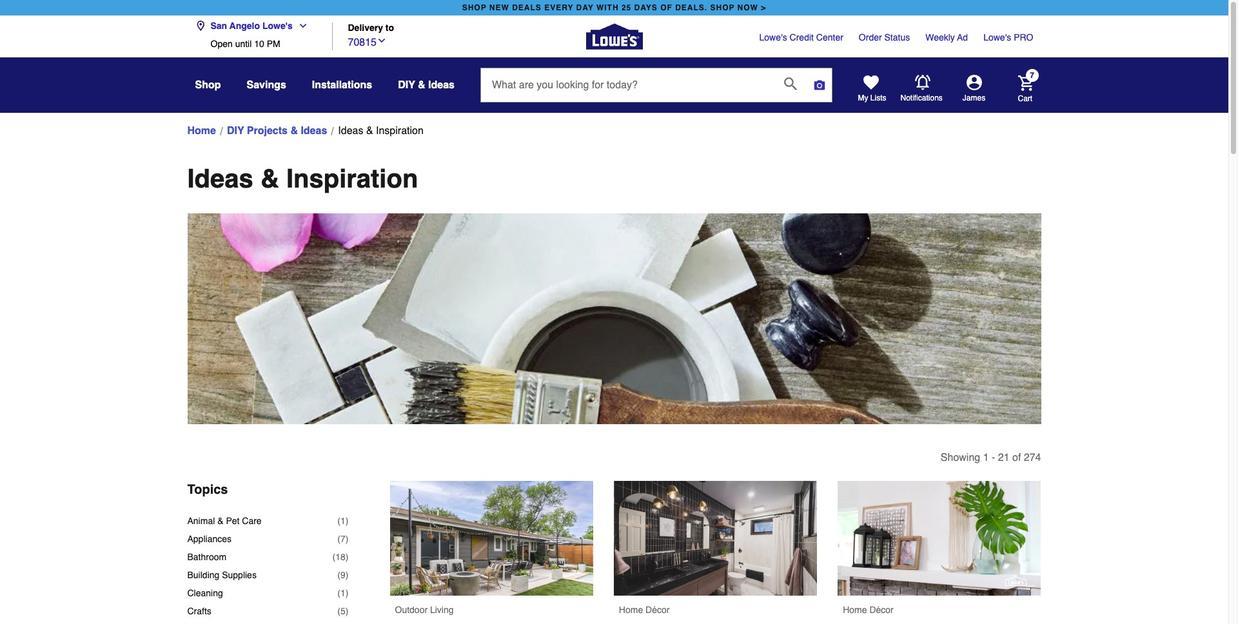 Task type: describe. For each thing, give the bounding box(es) containing it.
1 for cleaning
[[340, 588, 346, 598]]

home décor for a 1980s black and white bathroom. image
[[619, 605, 670, 615]]

( for building supplies
[[337, 570, 340, 580]]

10
[[254, 39, 264, 49]]

search image
[[784, 77, 797, 90]]

18
[[335, 552, 346, 562]]

delivery
[[348, 23, 383, 33]]

showing
[[941, 452, 980, 464]]

pet
[[226, 516, 240, 526]]

a fireplace mantel layered with artwork, lanterns and a vase with green leaves. image
[[838, 481, 1041, 596]]

5
[[340, 606, 346, 617]]

home for a 1980s black and white bathroom. image
[[619, 605, 643, 615]]

1 for animal & pet care
[[340, 516, 346, 526]]

diy projects & ideas link
[[227, 123, 327, 139]]

notifications
[[901, 93, 943, 102]]

ad
[[957, 32, 968, 43]]

day
[[576, 3, 594, 12]]

& right projects
[[290, 125, 298, 137]]

diy & ideas
[[398, 79, 455, 91]]

& down installations
[[366, 125, 373, 137]]

installations button
[[312, 74, 372, 97]]

topics
[[187, 482, 228, 497]]

1 shop from the left
[[462, 3, 487, 12]]

) for appliances
[[346, 534, 349, 544]]

diy projects & ideas
[[227, 125, 327, 137]]

cart
[[1018, 94, 1033, 103]]

21
[[998, 452, 1010, 464]]

lowe's credit center link
[[759, 31, 843, 44]]

location image
[[195, 21, 205, 31]]

décor for a 1980s black and white bathroom. image
[[646, 605, 670, 615]]

status
[[884, 32, 910, 43]]

lowe's credit center
[[759, 32, 843, 43]]

1 vertical spatial ideas & inspiration
[[187, 164, 418, 193]]

( 1 ) for animal & pet care
[[337, 516, 349, 526]]

bathroom
[[187, 552, 226, 562]]

) for building supplies
[[346, 570, 349, 580]]

projects
[[247, 125, 288, 137]]

my lists link
[[858, 75, 886, 103]]

order status link
[[859, 31, 910, 44]]

( for bathroom
[[332, 552, 335, 562]]

building
[[187, 570, 219, 580]]

( for crafts
[[337, 606, 340, 617]]

shop new deals every day with 25 days of deals. shop now >
[[462, 3, 766, 12]]

animal & pet care
[[187, 516, 262, 526]]

installations
[[312, 79, 372, 91]]

home link
[[187, 123, 216, 139]]

of
[[660, 3, 672, 12]]

new
[[489, 3, 509, 12]]

shop new deals every day with 25 days of deals. shop now > link
[[460, 0, 769, 15]]

1 home décor link from the left
[[614, 481, 817, 624]]

diy for diy projects & ideas
[[227, 125, 244, 137]]

lists
[[870, 94, 886, 103]]

crafts
[[187, 606, 211, 617]]

appliances
[[187, 534, 231, 544]]

70815
[[348, 36, 377, 48]]

home for the a fireplace mantel layered with artwork, lanterns and a vase with green leaves. image
[[843, 605, 867, 615]]

building supplies
[[187, 570, 257, 580]]

my
[[858, 94, 868, 103]]

a paint brush and gray paint set on wood-look flooring with ceramic tile and cabinet hardware. image
[[187, 213, 1041, 424]]

25
[[622, 3, 631, 12]]

) for crafts
[[346, 606, 349, 617]]

with
[[596, 3, 619, 12]]

lowe's for lowe's credit center
[[759, 32, 787, 43]]

savings button
[[247, 74, 286, 97]]

lowe's home improvement lists image
[[863, 75, 879, 90]]

lowe's for lowe's pro
[[983, 32, 1011, 43]]

lowe's home improvement cart image
[[1018, 75, 1033, 91]]

shop button
[[195, 74, 221, 97]]

living
[[430, 605, 454, 615]]

days
[[634, 3, 658, 12]]

home décor for the a fireplace mantel layered with artwork, lanterns and a vase with green leaves. image
[[843, 605, 894, 615]]

deals
[[512, 3, 542, 12]]

lowe's pro link
[[983, 31, 1033, 44]]

pm
[[267, 39, 280, 49]]

lowe's pro
[[983, 32, 1033, 43]]

0 vertical spatial ideas & inspiration
[[338, 125, 424, 137]]

weekly ad
[[925, 32, 968, 43]]

outdoor living link
[[390, 481, 593, 624]]

savings
[[247, 79, 286, 91]]

credit
[[790, 32, 814, 43]]

0 horizontal spatial chevron down image
[[293, 21, 308, 31]]



Task type: locate. For each thing, give the bounding box(es) containing it.
) for cleaning
[[346, 588, 349, 598]]

shop left the new
[[462, 3, 487, 12]]

6 ) from the top
[[346, 606, 349, 617]]

Search Query text field
[[481, 68, 774, 102]]

1 up ( 7 )
[[340, 516, 346, 526]]

9
[[340, 570, 346, 580]]

0 horizontal spatial home
[[187, 125, 216, 137]]

outdoor living
[[395, 605, 454, 615]]

the weekender host monica mangin turns a texas patio into an outdoor space for entertaining friends. image
[[390, 481, 593, 596]]

1 ( 1 ) from the top
[[337, 516, 349, 526]]

4 ) from the top
[[346, 570, 349, 580]]

( for animal & pet care
[[337, 516, 340, 526]]

a 1980s black and white bathroom. image
[[614, 481, 817, 596]]

1 horizontal spatial shop
[[710, 3, 735, 12]]

2 ( 1 ) from the top
[[337, 588, 349, 598]]

order
[[859, 32, 882, 43]]

0 vertical spatial 1
[[983, 452, 989, 464]]

2 décor from the left
[[869, 605, 894, 615]]

of
[[1012, 452, 1021, 464]]

deals.
[[675, 3, 707, 12]]

james
[[963, 94, 985, 103]]

ideas & inspiration down diy projects & ideas link
[[187, 164, 418, 193]]

diy left projects
[[227, 125, 244, 137]]

open until 10 pm
[[211, 39, 280, 49]]

2 horizontal spatial lowe's
[[983, 32, 1011, 43]]

home
[[187, 125, 216, 137], [619, 605, 643, 615], [843, 605, 867, 615]]

pro
[[1014, 32, 1033, 43]]

0 vertical spatial 7
[[1030, 71, 1034, 80]]

1 horizontal spatial home décor link
[[838, 481, 1041, 624]]

) for bathroom
[[346, 552, 349, 562]]

2 home décor link from the left
[[838, 481, 1041, 624]]

0 horizontal spatial shop
[[462, 3, 487, 12]]

& up ideas & inspiration button
[[418, 79, 425, 91]]

0 horizontal spatial home décor
[[619, 605, 670, 615]]

1 horizontal spatial home décor
[[843, 605, 894, 615]]

lowe's left pro
[[983, 32, 1011, 43]]

1 ) from the top
[[346, 516, 349, 526]]

cleaning
[[187, 588, 223, 598]]

diy up ideas & inspiration button
[[398, 79, 415, 91]]

chevron down image down to
[[377, 35, 387, 45]]

inspiration inside ideas & inspiration button
[[376, 125, 424, 137]]

delivery to
[[348, 23, 394, 33]]

1 vertical spatial inspiration
[[286, 164, 418, 193]]

0 horizontal spatial diy
[[227, 125, 244, 137]]

shop left now
[[710, 3, 735, 12]]

camera image
[[813, 79, 826, 92]]

70815 button
[[348, 33, 387, 50]]

0 horizontal spatial home décor link
[[614, 481, 817, 624]]

7
[[1030, 71, 1034, 80], [340, 534, 346, 544]]

until
[[235, 39, 252, 49]]

1 vertical spatial diy
[[227, 125, 244, 137]]

0 vertical spatial chevron down image
[[293, 21, 308, 31]]

lowe's home improvement notification center image
[[915, 75, 930, 90]]

1
[[983, 452, 989, 464], [340, 516, 346, 526], [340, 588, 346, 598]]

( for cleaning
[[337, 588, 340, 598]]

>
[[761, 3, 766, 12]]

0 horizontal spatial 7
[[340, 534, 346, 544]]

1 horizontal spatial décor
[[869, 605, 894, 615]]

2 shop from the left
[[710, 3, 735, 12]]

care
[[242, 516, 262, 526]]

1 horizontal spatial diy
[[398, 79, 415, 91]]

weekly
[[925, 32, 955, 43]]

( 1 ) up ( 7 )
[[337, 516, 349, 526]]

ideas & inspiration down installations
[[338, 125, 424, 137]]

lowe's
[[262, 21, 293, 31], [759, 32, 787, 43], [983, 32, 1011, 43]]

lowe's inside 'link'
[[983, 32, 1011, 43]]

james button
[[943, 75, 1005, 103]]

ideas & inspiration button
[[338, 123, 424, 139]]

1 vertical spatial ( 1 )
[[337, 588, 349, 598]]

décor for the a fireplace mantel layered with artwork, lanterns and a vase with green leaves. image
[[869, 605, 894, 615]]

home décor link
[[614, 481, 817, 624], [838, 481, 1041, 624]]

lowe's left credit
[[759, 32, 787, 43]]

lowe's up "pm"
[[262, 21, 293, 31]]

1 vertical spatial chevron down image
[[377, 35, 387, 45]]

lowe's inside "link"
[[759, 32, 787, 43]]

(
[[337, 516, 340, 526], [337, 534, 340, 544], [332, 552, 335, 562], [337, 570, 340, 580], [337, 588, 340, 598], [337, 606, 340, 617]]

chevron down image right angelo on the left top of page
[[293, 21, 308, 31]]

1 vertical spatial 7
[[340, 534, 346, 544]]

my lists
[[858, 94, 886, 103]]

( 1 )
[[337, 516, 349, 526], [337, 588, 349, 598]]

diy
[[398, 79, 415, 91], [227, 125, 244, 137]]

) for animal & pet care
[[346, 516, 349, 526]]

0 vertical spatial diy
[[398, 79, 415, 91]]

7 up cart
[[1030, 71, 1034, 80]]

7 up 18
[[340, 534, 346, 544]]

( 9 )
[[337, 570, 349, 580]]

every
[[544, 3, 573, 12]]

shop
[[462, 3, 487, 12], [710, 3, 735, 12]]

1 down ( 9 ) on the bottom of the page
[[340, 588, 346, 598]]

lowe's home improvement logo image
[[586, 8, 643, 65]]

san angelo lowe's
[[211, 21, 293, 31]]

0 horizontal spatial décor
[[646, 605, 670, 615]]

showing 1 - 21 of 274
[[941, 452, 1041, 464]]

shop
[[195, 79, 221, 91]]

None search field
[[480, 68, 832, 114]]

1 vertical spatial 1
[[340, 516, 346, 526]]

1 home décor from the left
[[619, 605, 670, 615]]

1 horizontal spatial lowe's
[[759, 32, 787, 43]]

weekly ad link
[[925, 31, 968, 44]]

center
[[816, 32, 843, 43]]

diy & ideas button
[[398, 74, 455, 97]]

( 7 )
[[337, 534, 349, 544]]

ideas
[[428, 79, 455, 91], [301, 125, 327, 137], [338, 125, 363, 137], [187, 164, 253, 193]]

274
[[1024, 452, 1041, 464]]

& down projects
[[260, 164, 279, 193]]

supplies
[[222, 570, 257, 580]]

( for appliances
[[337, 534, 340, 544]]

( 1 ) for cleaning
[[337, 588, 349, 598]]

0 vertical spatial ( 1 )
[[337, 516, 349, 526]]

angelo
[[229, 21, 260, 31]]

inspiration down ideas & inspiration button
[[286, 164, 418, 193]]

1 horizontal spatial chevron down image
[[377, 35, 387, 45]]

décor
[[646, 605, 670, 615], [869, 605, 894, 615]]

0 vertical spatial inspiration
[[376, 125, 424, 137]]

chevron down image inside 70815 "button"
[[377, 35, 387, 45]]

2 ) from the top
[[346, 534, 349, 544]]

san
[[211, 21, 227, 31]]

& left pet
[[217, 516, 223, 526]]

inspiration
[[376, 125, 424, 137], [286, 164, 418, 193]]

1 left -
[[983, 452, 989, 464]]

open
[[211, 39, 233, 49]]

order status
[[859, 32, 910, 43]]

1 décor from the left
[[646, 605, 670, 615]]

3 ) from the top
[[346, 552, 349, 562]]

2 horizontal spatial home
[[843, 605, 867, 615]]

ideas & inspiration
[[338, 125, 424, 137], [187, 164, 418, 193]]

-
[[992, 452, 995, 464]]

lowe's inside button
[[262, 21, 293, 31]]

inspiration down the diy & ideas button
[[376, 125, 424, 137]]

san angelo lowe's button
[[195, 13, 313, 39]]

1 horizontal spatial home
[[619, 605, 643, 615]]

0 horizontal spatial lowe's
[[262, 21, 293, 31]]

1 horizontal spatial 7
[[1030, 71, 1034, 80]]

outdoor
[[395, 605, 428, 615]]

( 18 )
[[332, 552, 349, 562]]

chevron down image
[[293, 21, 308, 31], [377, 35, 387, 45]]

( 5 )
[[337, 606, 349, 617]]

( 1 ) down ( 9 ) on the bottom of the page
[[337, 588, 349, 598]]

animal
[[187, 516, 215, 526]]

now
[[737, 3, 758, 12]]

2 home décor from the left
[[843, 605, 894, 615]]

to
[[386, 23, 394, 33]]

2 vertical spatial 1
[[340, 588, 346, 598]]

diy for diy & ideas
[[398, 79, 415, 91]]

5 ) from the top
[[346, 588, 349, 598]]

diy inside button
[[398, 79, 415, 91]]



Task type: vqa. For each thing, say whether or not it's contained in the screenshot.
bottom "1"
yes



